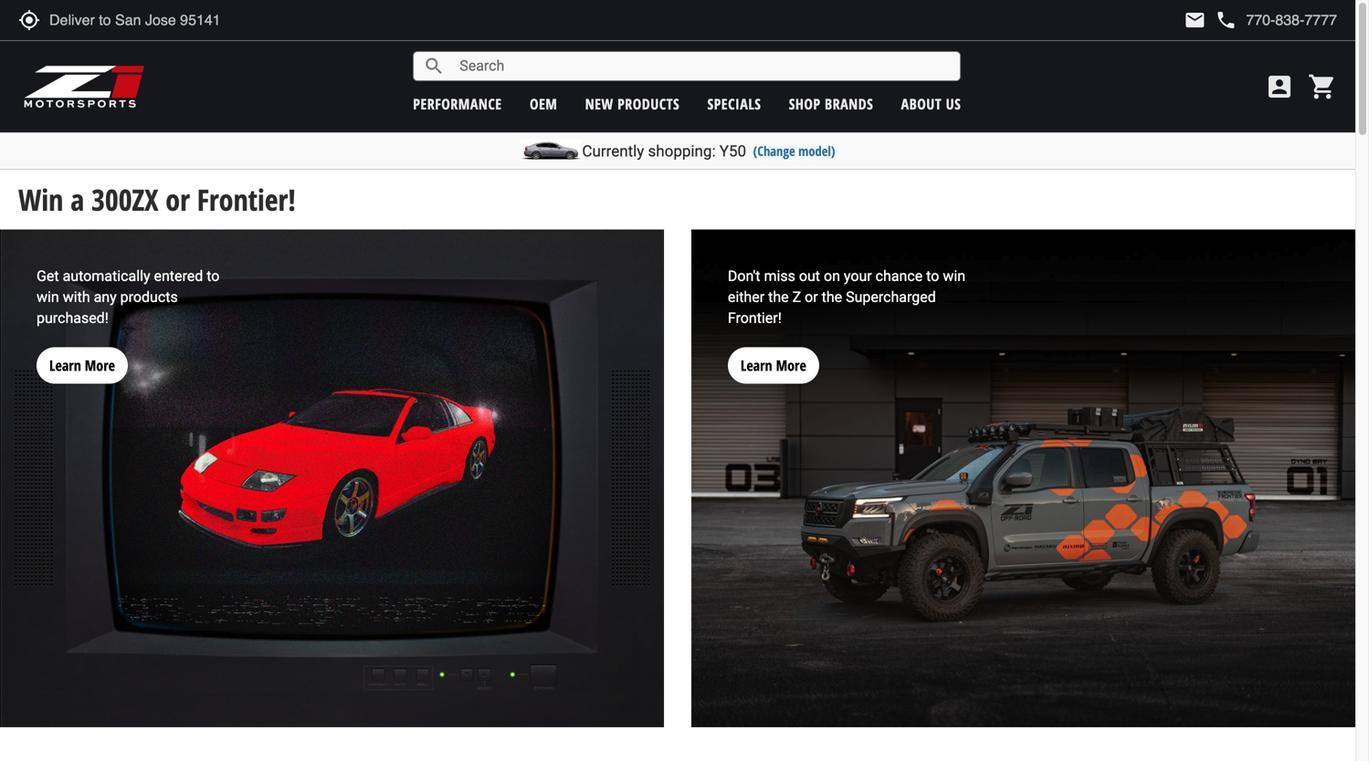 Task type: describe. For each thing, give the bounding box(es) containing it.
account_box
[[1265, 72, 1294, 101]]

win
[[18, 180, 63, 220]]

oem
[[530, 94, 558, 114]]

performance
[[413, 94, 502, 114]]

about
[[901, 94, 942, 114]]

get
[[37, 268, 59, 285]]

currently shopping: y50 (change model)
[[582, 142, 835, 160]]

products inside the get automatically entered to win with any products purchased!
[[120, 289, 178, 306]]

frontier! inside don't miss out on your chance to win either the z or the supercharged frontier!
[[728, 310, 782, 327]]

2 the from the left
[[822, 289, 842, 306]]

(change model) link
[[753, 142, 835, 160]]

model)
[[799, 142, 835, 160]]

specials
[[707, 94, 761, 114]]

currently
[[582, 142, 644, 160]]

learn more link for purchased!
[[37, 329, 128, 384]]

purchased!
[[37, 310, 109, 327]]

Search search field
[[445, 52, 960, 80]]

any
[[94, 289, 117, 306]]

z1 motorsports logo image
[[23, 64, 146, 110]]

learn for get automatically entered to win with any products purchased!
[[49, 356, 81, 375]]

entered
[[154, 268, 203, 285]]

win inside don't miss out on your chance to win either the z or the supercharged frontier!
[[943, 268, 966, 285]]

new
[[585, 94, 614, 114]]

automatically
[[63, 268, 150, 285]]

300zx
[[91, 180, 158, 220]]

about us
[[901, 94, 961, 114]]

specials link
[[707, 94, 761, 114]]

account_box link
[[1261, 72, 1299, 101]]

with
[[63, 289, 90, 306]]

chance
[[876, 268, 923, 285]]

brands
[[825, 94, 873, 114]]

new products
[[585, 94, 680, 114]]

phone link
[[1215, 9, 1337, 31]]

mail
[[1184, 9, 1206, 31]]

0 vertical spatial frontier!
[[197, 180, 296, 220]]

shopping_cart
[[1308, 72, 1337, 101]]

shopping_cart link
[[1303, 72, 1337, 101]]

a
[[71, 180, 84, 220]]

shop
[[789, 94, 821, 114]]

get automatically entered to win with any products purchased!
[[37, 268, 220, 327]]

us
[[946, 94, 961, 114]]

miss
[[764, 268, 795, 285]]

phone
[[1215, 9, 1237, 31]]



Task type: vqa. For each thing, say whether or not it's contained in the screenshot.
UNDERGOES on the top
no



Task type: locate. For each thing, give the bounding box(es) containing it.
1 horizontal spatial win
[[943, 268, 966, 285]]

learn more link down purchased!
[[37, 329, 128, 384]]

0 horizontal spatial or
[[166, 180, 190, 220]]

win down get
[[37, 289, 59, 306]]

2 learn from the left
[[741, 356, 772, 375]]

0 horizontal spatial the
[[768, 289, 789, 306]]

or right 300zx
[[166, 180, 190, 220]]

learn more link
[[37, 329, 128, 384], [728, 329, 819, 384]]

learn more link for either
[[728, 329, 819, 384]]

1 horizontal spatial or
[[805, 289, 818, 306]]

1 horizontal spatial dsc_0495.jpg image
[[691, 230, 1356, 728]]

to inside don't miss out on your chance to win either the z or the supercharged frontier!
[[926, 268, 939, 285]]

learn for don't miss out on your chance to win either the z or the supercharged frontier!
[[741, 356, 772, 375]]

0 vertical spatial win
[[943, 268, 966, 285]]

frontier!
[[197, 180, 296, 220], [728, 310, 782, 327]]

win inside the get automatically entered to win with any products purchased!
[[37, 289, 59, 306]]

products
[[618, 94, 680, 114], [120, 289, 178, 306]]

1 the from the left
[[768, 289, 789, 306]]

new products link
[[585, 94, 680, 114]]

the down the 'on'
[[822, 289, 842, 306]]

more for purchased!
[[85, 356, 115, 375]]

1 learn more link from the left
[[37, 329, 128, 384]]

0 vertical spatial or
[[166, 180, 190, 220]]

to right entered
[[207, 268, 220, 285]]

products right the new
[[618, 94, 680, 114]]

1 learn more from the left
[[49, 356, 115, 375]]

either
[[728, 289, 765, 306]]

0 horizontal spatial products
[[120, 289, 178, 306]]

win a 300zx or frontier!
[[18, 180, 296, 220]]

more
[[85, 356, 115, 375], [776, 356, 806, 375]]

search
[[423, 55, 445, 77]]

learn down purchased!
[[49, 356, 81, 375]]

learn more for either
[[741, 356, 806, 375]]

on
[[824, 268, 840, 285]]

2 learn more from the left
[[741, 356, 806, 375]]

more down z
[[776, 356, 806, 375]]

1 dsc_0495.jpg image from the left
[[0, 230, 664, 728]]

1 vertical spatial frontier!
[[728, 310, 782, 327]]

learn
[[49, 356, 81, 375], [741, 356, 772, 375]]

2 more from the left
[[776, 356, 806, 375]]

1 learn from the left
[[49, 356, 81, 375]]

shop brands link
[[789, 94, 873, 114]]

learn more down z
[[741, 356, 806, 375]]

1 horizontal spatial more
[[776, 356, 806, 375]]

shop brands
[[789, 94, 873, 114]]

1 horizontal spatial learn more link
[[728, 329, 819, 384]]

more for either
[[776, 356, 806, 375]]

win right chance
[[943, 268, 966, 285]]

2 to from the left
[[926, 268, 939, 285]]

1 horizontal spatial the
[[822, 289, 842, 306]]

or
[[166, 180, 190, 220], [805, 289, 818, 306]]

your
[[844, 268, 872, 285]]

to
[[207, 268, 220, 285], [926, 268, 939, 285]]

0 horizontal spatial learn
[[49, 356, 81, 375]]

0 horizontal spatial learn more link
[[37, 329, 128, 384]]

dsc_0495.jpg image for don't miss out on your chance to win either the z or the supercharged frontier!
[[691, 230, 1356, 728]]

products down entered
[[120, 289, 178, 306]]

learn more down purchased!
[[49, 356, 115, 375]]

don't
[[728, 268, 760, 285]]

dsc_0495.jpg image
[[0, 230, 664, 728], [691, 230, 1356, 728]]

0 horizontal spatial to
[[207, 268, 220, 285]]

0 horizontal spatial more
[[85, 356, 115, 375]]

2 learn more link from the left
[[728, 329, 819, 384]]

supercharged
[[846, 289, 936, 306]]

or inside don't miss out on your chance to win either the z or the supercharged frontier!
[[805, 289, 818, 306]]

1 horizontal spatial frontier!
[[728, 310, 782, 327]]

win
[[943, 268, 966, 285], [37, 289, 59, 306]]

the
[[768, 289, 789, 306], [822, 289, 842, 306]]

0 horizontal spatial learn more
[[49, 356, 115, 375]]

1 horizontal spatial learn
[[741, 356, 772, 375]]

z
[[792, 289, 801, 306]]

or right z
[[805, 289, 818, 306]]

1 vertical spatial products
[[120, 289, 178, 306]]

(change
[[753, 142, 795, 160]]

1 to from the left
[[207, 268, 220, 285]]

learn more for purchased!
[[49, 356, 115, 375]]

the left z
[[768, 289, 789, 306]]

my_location
[[18, 9, 40, 31]]

dsc_0495.jpg image for get automatically entered to win with any products purchased!
[[0, 230, 664, 728]]

1 more from the left
[[85, 356, 115, 375]]

mail phone
[[1184, 9, 1237, 31]]

0 horizontal spatial dsc_0495.jpg image
[[0, 230, 664, 728]]

2 dsc_0495.jpg image from the left
[[691, 230, 1356, 728]]

out
[[799, 268, 820, 285]]

1 horizontal spatial products
[[618, 94, 680, 114]]

more down purchased!
[[85, 356, 115, 375]]

oem link
[[530, 94, 558, 114]]

learn more link down z
[[728, 329, 819, 384]]

1 horizontal spatial to
[[926, 268, 939, 285]]

to right chance
[[926, 268, 939, 285]]

y50
[[720, 142, 746, 160]]

don't miss out on your chance to win either the z or the supercharged frontier!
[[728, 268, 966, 327]]

1 horizontal spatial learn more
[[741, 356, 806, 375]]

1 vertical spatial win
[[37, 289, 59, 306]]

1 vertical spatial or
[[805, 289, 818, 306]]

performance link
[[413, 94, 502, 114]]

mail link
[[1184, 9, 1206, 31]]

learn more
[[49, 356, 115, 375], [741, 356, 806, 375]]

0 vertical spatial products
[[618, 94, 680, 114]]

0 horizontal spatial win
[[37, 289, 59, 306]]

0 horizontal spatial frontier!
[[197, 180, 296, 220]]

learn down either
[[741, 356, 772, 375]]

about us link
[[901, 94, 961, 114]]

to inside the get automatically entered to win with any products purchased!
[[207, 268, 220, 285]]

shopping:
[[648, 142, 716, 160]]



